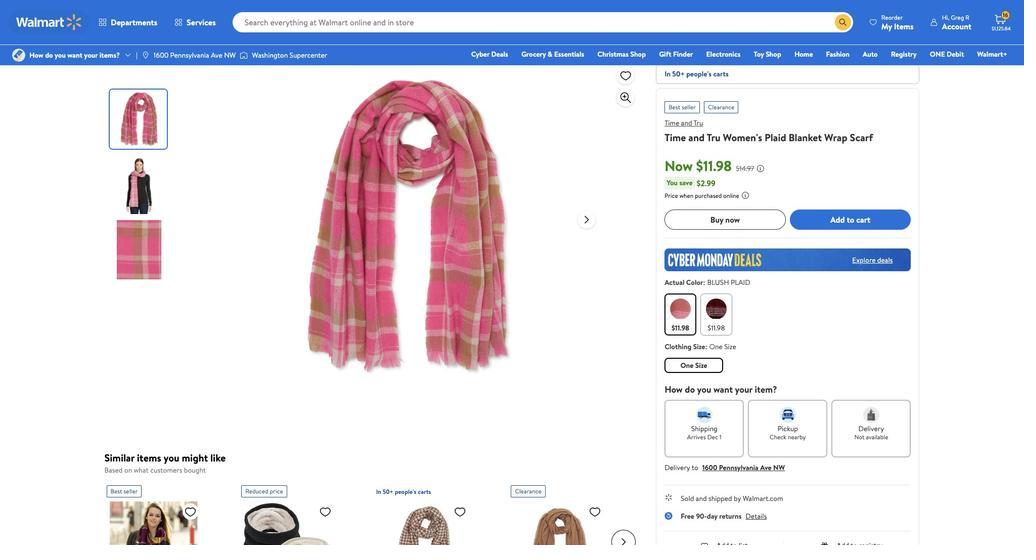 Task type: vqa. For each thing, say whether or not it's contained in the screenshot.
exactly
no



Task type: describe. For each thing, give the bounding box(es) containing it.
plaid
[[765, 131, 787, 144]]

cyber deals link
[[467, 49, 513, 60]]

add to favorites list, time and tru women's plaid blanket wrap scarf image
[[620, 69, 632, 82]]

bought
[[184, 465, 206, 475]]

buy now
[[711, 214, 740, 225]]

shop for christmas shop
[[631, 49, 646, 59]]

one debit link
[[926, 49, 969, 60]]

departments
[[111, 17, 157, 28]]

hi, greg r account
[[943, 13, 972, 32]]

now $11.98
[[665, 156, 732, 176]]

intent image for delivery image
[[864, 407, 880, 423]]

Search search field
[[233, 12, 854, 32]]

you for similar items you might like based on what customers bought
[[164, 451, 180, 465]]

sold and shipped by walmart.com
[[681, 493, 784, 504]]

1 vertical spatial in
[[376, 487, 382, 496]]

women's up supercenter
[[310, 4, 337, 14]]

0 vertical spatial best
[[669, 103, 681, 111]]

your for item?
[[736, 383, 753, 396]]

: for clothing size
[[706, 342, 708, 352]]

walmart image
[[16, 14, 82, 30]]

details button
[[746, 511, 767, 521]]

time and tru women's pleated blanket wrap scarf image
[[511, 501, 605, 545]]

add to cart
[[831, 214, 871, 225]]

now
[[726, 214, 740, 225]]

to for add
[[847, 214, 855, 225]]

and for by
[[696, 493, 707, 504]]

16
[[1003, 11, 1009, 19]]

1 vertical spatial best
[[111, 487, 122, 495]]

shop for toy shop
[[766, 49, 782, 59]]

size up how do you want your item?
[[725, 342, 737, 352]]

like
[[211, 451, 226, 465]]

you
[[667, 178, 678, 188]]

1 vertical spatial and
[[689, 131, 705, 144]]

size for clothing
[[694, 342, 706, 352]]

women's bags & accessories / women's accessories / women's hats, gloves & scarves / womens scarves / womens scarves
[[211, 4, 609, 14]]

christmas shop link
[[593, 49, 651, 60]]

gift finder
[[659, 49, 694, 59]]

loritta 2pcs scarves for women winter neck warmers knitting fleece face scarf black and khaki image
[[241, 501, 336, 545]]

hi,
[[943, 13, 950, 22]]

 image for washington supercenter
[[240, 50, 248, 60]]

0 vertical spatial in
[[665, 69, 671, 79]]

similar
[[104, 451, 135, 465]]

1600 pennsylvania ave nw
[[154, 50, 236, 60]]

registry link
[[887, 49, 922, 60]]

items
[[137, 451, 161, 465]]

to for delivery
[[692, 463, 699, 473]]

dec
[[708, 433, 718, 441]]

gift
[[659, 49, 672, 59]]

when
[[680, 191, 694, 200]]

debit
[[947, 49, 965, 59]]

search icon image
[[839, 18, 848, 26]]

shipping arrives dec 1
[[688, 424, 722, 441]]

2 scarves from the left
[[524, 4, 547, 14]]

how for how do you want your item?
[[665, 383, 683, 396]]

1
[[720, 433, 722, 441]]

toy shop link
[[750, 49, 786, 60]]

product group containing best seller
[[107, 481, 219, 545]]

grocery & essentials link
[[517, 49, 589, 60]]

deals
[[492, 49, 509, 59]]

home link
[[790, 49, 818, 60]]

auto link
[[859, 49, 883, 60]]

toy
[[754, 49, 765, 59]]

2 time from the top
[[665, 131, 686, 144]]

item?
[[755, 383, 778, 396]]

free
[[681, 511, 695, 521]]

time and tru women's houndstooth blanket scarf image
[[376, 501, 471, 545]]

learn more about strikethrough prices image
[[757, 164, 765, 173]]

now
[[665, 156, 693, 176]]

want for items?
[[67, 50, 82, 60]]

0 horizontal spatial 1600
[[154, 50, 169, 60]]

toy shop
[[754, 49, 782, 59]]

clothing
[[665, 342, 692, 352]]

one inside "button"
[[681, 360, 694, 370]]

ad disclaimer and feedback for skylinedisplayad image
[[912, 33, 920, 41]]

similar items you might like based on what customers bought
[[104, 451, 226, 475]]

|
[[136, 50, 138, 60]]

1 horizontal spatial 50+
[[673, 69, 685, 79]]

next slide for similar items you might like list image
[[612, 530, 636, 545]]

actual color : blush plaid
[[665, 277, 751, 287]]

$1,125.84
[[992, 25, 1011, 32]]

items?
[[100, 50, 120, 60]]

electronics
[[707, 49, 741, 59]]

1 horizontal spatial tru
[[707, 131, 721, 144]]

0 horizontal spatial ave
[[211, 50, 223, 60]]

electronics link
[[702, 49, 746, 60]]

christmas shop
[[598, 49, 646, 59]]

zoom image modal image
[[620, 92, 632, 104]]

explore
[[853, 255, 876, 265]]

online
[[724, 191, 740, 200]]

price
[[665, 191, 679, 200]]

hats,
[[415, 4, 431, 14]]

time and tru women's plaid blanket wrap scarf - image 2 of 3 image
[[110, 155, 169, 214]]

departments button
[[90, 10, 166, 34]]

product group containing reduced price
[[241, 481, 354, 545]]

one size
[[681, 360, 708, 370]]

2 womens from the left
[[558, 4, 584, 14]]

buy now button
[[665, 210, 786, 230]]

add to favorites list, time and tru women's pleated blanket wrap scarf image
[[589, 505, 601, 518]]

1 vertical spatial 1600
[[703, 463, 718, 473]]

time and tru women's plaid blanket wrap scarf - image 3 of 3 image
[[110, 220, 169, 279]]

& inside "grocery & essentials" link
[[548, 49, 553, 59]]

explore deals
[[853, 255, 893, 265]]

buy
[[711, 214, 724, 225]]

1 vertical spatial in 50+ people's carts
[[376, 487, 431, 496]]

arrives
[[688, 433, 706, 441]]

blanket
[[789, 131, 822, 144]]

1 time from the top
[[665, 118, 680, 128]]

actual color list
[[663, 291, 914, 338]]

deals
[[878, 255, 893, 265]]

walmart.com
[[743, 493, 784, 504]]

cyber deals
[[472, 49, 509, 59]]

time and tru women's plaid blanket wrap scarf image
[[246, 64, 570, 388]]

price when purchased online
[[665, 191, 740, 200]]

add to favorites list, loritta 2pcs scarves for women winter neck warmers knitting fleece face scarf black and khaki image
[[319, 505, 332, 518]]

1 accessories from the left
[[263, 4, 299, 14]]

you for how do you want your item?
[[698, 383, 712, 396]]

time and tru women's plaid blanket wrap scarf - image 1 of 3 image
[[110, 90, 169, 149]]

0 vertical spatial best seller
[[669, 103, 696, 111]]

1 vertical spatial pennsylvania
[[719, 463, 759, 473]]

2 / from the left
[[379, 4, 382, 14]]

cyber monday deals image
[[665, 248, 912, 271]]

finder
[[674, 49, 694, 59]]

and for time
[[682, 118, 693, 128]]

1 horizontal spatial &
[[455, 4, 460, 14]]

grocery & essentials
[[522, 49, 585, 59]]

my
[[882, 20, 893, 32]]

1 horizontal spatial people's
[[687, 69, 712, 79]]

product group containing clearance
[[511, 481, 624, 545]]

items
[[895, 20, 914, 32]]

do for how do you want your item?
[[685, 383, 695, 396]]

reorder my items
[[882, 13, 914, 32]]

0 horizontal spatial &
[[257, 4, 261, 14]]

women's inside time and tru time and tru women's plaid blanket wrap scarf
[[723, 131, 763, 144]]

0 vertical spatial tru
[[694, 118, 704, 128]]

1 $11.98 button from the left
[[665, 294, 697, 336]]

1 horizontal spatial one
[[710, 342, 723, 352]]



Task type: locate. For each thing, give the bounding box(es) containing it.
greg
[[951, 13, 965, 22]]

want for item?
[[714, 383, 733, 396]]

0 vertical spatial nw
[[224, 50, 236, 60]]

best up time and tru "link"
[[669, 103, 681, 111]]

0 horizontal spatial delivery
[[665, 463, 691, 473]]

reorder
[[882, 13, 903, 22]]

0 horizontal spatial your
[[84, 50, 98, 60]]

add to favorites list, loritta winter womens scarves plaid warm cozy shawl and wraps scarf for women image
[[184, 505, 197, 518]]

ave
[[211, 50, 223, 60], [761, 463, 772, 473]]

scarf
[[850, 131, 874, 144]]

0 vertical spatial delivery
[[859, 424, 885, 434]]

$11.98 up clothing size : one size
[[708, 323, 725, 333]]

ave down the services
[[211, 50, 223, 60]]

want down one size "button"
[[714, 383, 733, 396]]

one size button
[[665, 358, 724, 373]]

2 horizontal spatial you
[[698, 383, 712, 396]]

time
[[665, 118, 680, 128], [665, 131, 686, 144]]

1 womens from the left
[[496, 4, 522, 14]]

0 horizontal spatial accessories
[[263, 4, 299, 14]]

1 vertical spatial ave
[[761, 463, 772, 473]]

women's up $14.97
[[723, 131, 763, 144]]

1 vertical spatial seller
[[124, 487, 138, 495]]

0 vertical spatial ave
[[211, 50, 223, 60]]

fashion link
[[822, 49, 855, 60]]

1 shop from the left
[[631, 49, 646, 59]]

to left cart
[[847, 214, 855, 225]]

0 horizontal spatial do
[[45, 50, 53, 60]]

delivery to 1600 pennsylvania ave nw
[[665, 463, 785, 473]]

0 horizontal spatial 50+
[[383, 487, 394, 496]]

your for items?
[[84, 50, 98, 60]]

womens scarves link up essentials
[[558, 4, 609, 14]]

shop right the toy
[[766, 49, 782, 59]]

1 horizontal spatial seller
[[682, 103, 696, 111]]

1 vertical spatial tru
[[707, 131, 721, 144]]

account
[[943, 20, 972, 32]]

1 vertical spatial nw
[[774, 463, 785, 473]]

1 vertical spatial :
[[706, 342, 708, 352]]

0 horizontal spatial seller
[[124, 487, 138, 495]]

0 vertical spatial :
[[704, 277, 706, 287]]

grocery
[[522, 49, 546, 59]]

womens scarves link up grocery
[[496, 4, 547, 14]]

sold
[[681, 493, 695, 504]]

0 vertical spatial carts
[[714, 69, 729, 79]]

0 vertical spatial 1600
[[154, 50, 169, 60]]

people's inside product group
[[395, 487, 417, 496]]

0 horizontal spatial in
[[376, 487, 382, 496]]

in 50+ people's carts up time and tru women's houndstooth blanket scarf image on the bottom left
[[376, 487, 431, 496]]

you down "walmart" image
[[55, 50, 66, 60]]

1 horizontal spatial womens
[[558, 4, 584, 14]]

1 horizontal spatial shop
[[766, 49, 782, 59]]

1 vertical spatial people's
[[395, 487, 417, 496]]

delivery for not
[[859, 424, 885, 434]]

1600 down dec
[[703, 463, 718, 473]]

returns
[[720, 511, 742, 521]]

best seller down on
[[111, 487, 138, 495]]

free 90-day returns details
[[681, 511, 767, 521]]

one debit
[[930, 49, 965, 59]]

delivery
[[859, 424, 885, 434], [665, 463, 691, 473]]

best down based
[[111, 487, 122, 495]]

1 horizontal spatial to
[[847, 214, 855, 225]]

add to favorites list, time and tru women's houndstooth blanket scarf image
[[454, 505, 466, 518]]

might
[[182, 451, 208, 465]]

$11.98 up $2.99
[[697, 156, 732, 176]]

0 vertical spatial how
[[29, 50, 43, 60]]

time up the now
[[665, 118, 680, 128]]

: for actual color
[[704, 277, 706, 287]]

0 vertical spatial one
[[710, 342, 723, 352]]

$11.98 button up clothing
[[665, 294, 697, 336]]

scarves up grocery
[[524, 4, 547, 14]]

$11.98 button down blush at the bottom right of page
[[701, 294, 733, 336]]

one
[[930, 49, 946, 59]]

one up one size "button"
[[710, 342, 723, 352]]

shop
[[631, 49, 646, 59], [766, 49, 782, 59]]

carts up time and tru women's houndstooth blanket scarf image on the bottom left
[[418, 487, 431, 496]]

2 womens scarves link from the left
[[558, 4, 609, 14]]

size up one size "button"
[[694, 342, 706, 352]]

0 horizontal spatial best seller
[[111, 487, 138, 495]]

womens scarves link
[[496, 4, 547, 14], [558, 4, 609, 14]]

1 horizontal spatial accessories
[[339, 4, 375, 14]]

seller down on
[[124, 487, 138, 495]]

0 horizontal spatial  image
[[142, 51, 150, 59]]

/
[[303, 4, 306, 14], [379, 4, 382, 14], [489, 4, 492, 14], [551, 4, 554, 14]]

delivery inside delivery not available
[[859, 424, 885, 434]]

0 horizontal spatial tru
[[694, 118, 704, 128]]

delivery for to
[[665, 463, 691, 473]]

1 horizontal spatial womens scarves link
[[558, 4, 609, 14]]

 image right |
[[142, 51, 150, 59]]

shipping
[[692, 424, 718, 434]]

washington
[[252, 50, 288, 60]]

0 vertical spatial and
[[682, 118, 693, 128]]

do down "walmart" image
[[45, 50, 53, 60]]

0 horizontal spatial people's
[[395, 487, 417, 496]]

you
[[55, 50, 66, 60], [698, 383, 712, 396], [164, 451, 180, 465]]

intent image for shipping image
[[697, 407, 713, 423]]

 image
[[12, 49, 25, 62]]

1 vertical spatial delivery
[[665, 463, 691, 473]]

delivery up sold
[[665, 463, 691, 473]]

womens up essentials
[[558, 4, 584, 14]]

90-
[[697, 511, 707, 521]]

womens up deals
[[496, 4, 522, 14]]

1 horizontal spatial clearance
[[708, 103, 735, 111]]

4 / from the left
[[551, 4, 554, 14]]

women's bags & accessories link
[[211, 4, 299, 14]]

0 vertical spatial pennsylvania
[[170, 50, 209, 60]]

1 vertical spatial clearance
[[515, 487, 542, 495]]

 image
[[240, 50, 248, 60], [142, 51, 150, 59]]

2 vertical spatial you
[[164, 451, 180, 465]]

gloves
[[433, 4, 453, 14]]

to
[[847, 214, 855, 225], [692, 463, 699, 473]]

essentials
[[555, 49, 585, 59]]

2 vertical spatial and
[[696, 493, 707, 504]]

3 product group from the left
[[376, 481, 489, 545]]

1 horizontal spatial best
[[669, 103, 681, 111]]

product group containing in 50+ people's carts
[[376, 481, 489, 545]]

1 vertical spatial carts
[[418, 487, 431, 496]]

size
[[694, 342, 706, 352], [725, 342, 737, 352], [696, 360, 708, 370]]

clearance
[[708, 103, 735, 111], [515, 487, 542, 495]]

you up intent image for shipping
[[698, 383, 712, 396]]

and right sold
[[696, 493, 707, 504]]

50+ up time and tru women's houndstooth blanket scarf image on the bottom left
[[383, 487, 394, 496]]

& right bags
[[257, 4, 261, 14]]

: left blush at the bottom right of page
[[704, 277, 706, 287]]

pennsylvania down services dropdown button
[[170, 50, 209, 60]]

best seller
[[669, 103, 696, 111], [111, 487, 138, 495]]

reduced price
[[246, 487, 283, 495]]

gift finder link
[[655, 49, 698, 60]]

0 horizontal spatial nw
[[224, 50, 236, 60]]

shipped
[[709, 493, 733, 504]]

how down "walmart" image
[[29, 50, 43, 60]]

want left items?
[[67, 50, 82, 60]]

2 $11.98 button from the left
[[701, 294, 733, 336]]

you for how do you want your items?
[[55, 50, 66, 60]]

0 horizontal spatial how
[[29, 50, 43, 60]]

1 horizontal spatial you
[[164, 451, 180, 465]]

services button
[[166, 10, 225, 34]]

1 horizontal spatial want
[[714, 383, 733, 396]]

$11.98 button
[[665, 294, 697, 336], [701, 294, 733, 336]]

: up one size "button"
[[706, 342, 708, 352]]

women's left bags
[[211, 4, 239, 14]]

1 horizontal spatial best seller
[[669, 103, 696, 111]]

what
[[134, 465, 149, 475]]

0 horizontal spatial one
[[681, 360, 694, 370]]

1600 right |
[[154, 50, 169, 60]]

Walmart Site-Wide search field
[[233, 12, 854, 32]]

blush
[[708, 277, 730, 287]]

add
[[831, 214, 845, 225]]

women's accessories link
[[310, 4, 375, 14]]

$11.98
[[697, 156, 732, 176], [672, 323, 690, 333], [708, 323, 725, 333]]

& right gloves
[[455, 4, 460, 14]]

1 horizontal spatial delivery
[[859, 424, 885, 434]]

women's left the hats,
[[386, 4, 413, 14]]

0 vertical spatial 50+
[[673, 69, 685, 79]]

walmart+ link
[[973, 49, 1013, 60]]

0 vertical spatial to
[[847, 214, 855, 225]]

do down the one size
[[685, 383, 695, 396]]

explore deals link
[[849, 251, 897, 269]]

by
[[734, 493, 741, 504]]

1 vertical spatial one
[[681, 360, 694, 370]]

1 vertical spatial do
[[685, 383, 695, 396]]

 image left washington at top left
[[240, 50, 248, 60]]

women's
[[211, 4, 239, 14], [310, 4, 337, 14], [386, 4, 413, 14], [723, 131, 763, 144]]

delivery not available
[[855, 424, 889, 441]]

/ right women's accessories link
[[379, 4, 382, 14]]

pickup check nearby
[[770, 424, 806, 441]]

details
[[746, 511, 767, 521]]

loritta winter womens scarves plaid warm cozy shawl and wraps scarf for women image
[[107, 501, 201, 545]]

how for how do you want your items?
[[29, 50, 43, 60]]

supercenter
[[290, 50, 328, 60]]

2 product group from the left
[[241, 481, 354, 545]]

and up the now
[[682, 118, 693, 128]]

0 horizontal spatial shop
[[631, 49, 646, 59]]

home
[[795, 49, 814, 59]]

0 vertical spatial want
[[67, 50, 82, 60]]

best seller up time and tru "link"
[[669, 103, 696, 111]]

customers
[[150, 465, 182, 475]]

/ left women's accessories link
[[303, 4, 306, 14]]

scarves right gloves
[[461, 4, 485, 14]]

based
[[104, 465, 123, 475]]

0 vertical spatial seller
[[682, 103, 696, 111]]

next media item image
[[581, 213, 593, 225]]

to down arrives
[[692, 463, 699, 473]]

clothing size list
[[663, 356, 914, 375]]

1 vertical spatial best seller
[[111, 487, 138, 495]]

carts
[[714, 69, 729, 79], [418, 487, 431, 496]]

your left items?
[[84, 50, 98, 60]]

you up customers
[[164, 451, 180, 465]]

0 horizontal spatial carts
[[418, 487, 431, 496]]

one down clothing
[[681, 360, 694, 370]]

intent image for pickup image
[[780, 407, 796, 423]]

0 vertical spatial your
[[84, 50, 98, 60]]

0 horizontal spatial want
[[67, 50, 82, 60]]

/ up grocery & essentials
[[551, 4, 554, 14]]

0 vertical spatial in 50+ people's carts
[[665, 69, 729, 79]]

seller up time and tru "link"
[[682, 103, 696, 111]]

4 product group from the left
[[511, 481, 624, 545]]

washington supercenter
[[252, 50, 328, 60]]

2 accessories from the left
[[339, 4, 375, 14]]

1 horizontal spatial $11.98 button
[[701, 294, 733, 336]]

$11.98 up clothing
[[672, 323, 690, 333]]

0 vertical spatial do
[[45, 50, 53, 60]]

1 horizontal spatial how
[[665, 383, 683, 396]]

best seller inside product group
[[111, 487, 138, 495]]

people's up time and tru women's houndstooth blanket scarf image on the bottom left
[[395, 487, 417, 496]]

available
[[867, 433, 889, 441]]

0 vertical spatial clearance
[[708, 103, 735, 111]]

to inside add to cart button
[[847, 214, 855, 225]]

pennsylvania up the by
[[719, 463, 759, 473]]

1 horizontal spatial your
[[736, 383, 753, 396]]

0 horizontal spatial $11.98 button
[[665, 294, 697, 336]]

1 horizontal spatial do
[[685, 383, 695, 396]]

0 horizontal spatial womens scarves link
[[496, 4, 547, 14]]

registry
[[892, 49, 917, 59]]

0 vertical spatial people's
[[687, 69, 712, 79]]

1 vertical spatial want
[[714, 383, 733, 396]]

2 shop from the left
[[766, 49, 782, 59]]

0 horizontal spatial pennsylvania
[[170, 50, 209, 60]]

3 scarves from the left
[[586, 4, 609, 14]]

time down time and tru "link"
[[665, 131, 686, 144]]

purchased
[[695, 191, 722, 200]]

seller
[[682, 103, 696, 111], [124, 487, 138, 495]]

how
[[29, 50, 43, 60], [665, 383, 683, 396]]

1 scarves from the left
[[461, 4, 485, 14]]

1 horizontal spatial carts
[[714, 69, 729, 79]]

reduced
[[246, 487, 269, 495]]

size down clothing size : one size
[[696, 360, 708, 370]]

how do you want your items?
[[29, 50, 120, 60]]

1 product group from the left
[[107, 481, 219, 545]]

nw left washington at top left
[[224, 50, 236, 60]]

your
[[84, 50, 98, 60], [736, 383, 753, 396]]

bags
[[240, 4, 255, 14]]

1 horizontal spatial in
[[665, 69, 671, 79]]

color
[[687, 277, 704, 287]]

1 horizontal spatial nw
[[774, 463, 785, 473]]

1 / from the left
[[303, 4, 306, 14]]

and down time and tru "link"
[[689, 131, 705, 144]]

auto
[[863, 49, 878, 59]]

 image for 1600 pennsylvania ave nw
[[142, 51, 150, 59]]

50+ down the gift finder
[[673, 69, 685, 79]]

legal information image
[[742, 191, 750, 199]]

& right grocery
[[548, 49, 553, 59]]

nw down check
[[774, 463, 785, 473]]

ave up walmart.com
[[761, 463, 772, 473]]

how down the one size
[[665, 383, 683, 396]]

fashion
[[827, 49, 850, 59]]

your left item?
[[736, 383, 753, 396]]

carts down 'electronics' on the top of the page
[[714, 69, 729, 79]]

1 horizontal spatial in 50+ people's carts
[[665, 69, 729, 79]]

in 50+ people's carts down finder
[[665, 69, 729, 79]]

1 vertical spatial your
[[736, 383, 753, 396]]

product group
[[107, 481, 219, 545], [241, 481, 354, 545], [376, 481, 489, 545], [511, 481, 624, 545]]

clearance inside product group
[[515, 487, 542, 495]]

1 vertical spatial 50+
[[383, 487, 394, 496]]

cart
[[857, 214, 871, 225]]

0 horizontal spatial in 50+ people's carts
[[376, 487, 431, 496]]

wrap
[[825, 131, 848, 144]]

you save $2.99
[[667, 177, 716, 189]]

and
[[682, 118, 693, 128], [689, 131, 705, 144], [696, 493, 707, 504]]

2 horizontal spatial &
[[548, 49, 553, 59]]

1 horizontal spatial  image
[[240, 50, 248, 60]]

scarves up christmas
[[586, 4, 609, 14]]

do for how do you want your items?
[[45, 50, 53, 60]]

0 horizontal spatial best
[[111, 487, 122, 495]]

/ up cyber deals
[[489, 4, 492, 14]]

1 horizontal spatial ave
[[761, 463, 772, 473]]

christmas
[[598, 49, 629, 59]]

shop up add to favorites list, time and tru women's plaid blanket wrap scarf image
[[631, 49, 646, 59]]

do
[[45, 50, 53, 60], [685, 383, 695, 396]]

1 womens scarves link from the left
[[496, 4, 547, 14]]

size inside "button"
[[696, 360, 708, 370]]

size for one
[[696, 360, 708, 370]]

women's hats, gloves & scarves link
[[386, 4, 485, 14]]

people's down finder
[[687, 69, 712, 79]]

plaid
[[731, 277, 751, 287]]

delivery down intent image for delivery
[[859, 424, 885, 434]]

$14.97
[[736, 163, 755, 174]]

tru
[[694, 118, 704, 128], [707, 131, 721, 144]]

you inside similar items you might like based on what customers bought
[[164, 451, 180, 465]]

3 / from the left
[[489, 4, 492, 14]]

2 horizontal spatial scarves
[[586, 4, 609, 14]]

0 horizontal spatial scarves
[[461, 4, 485, 14]]



